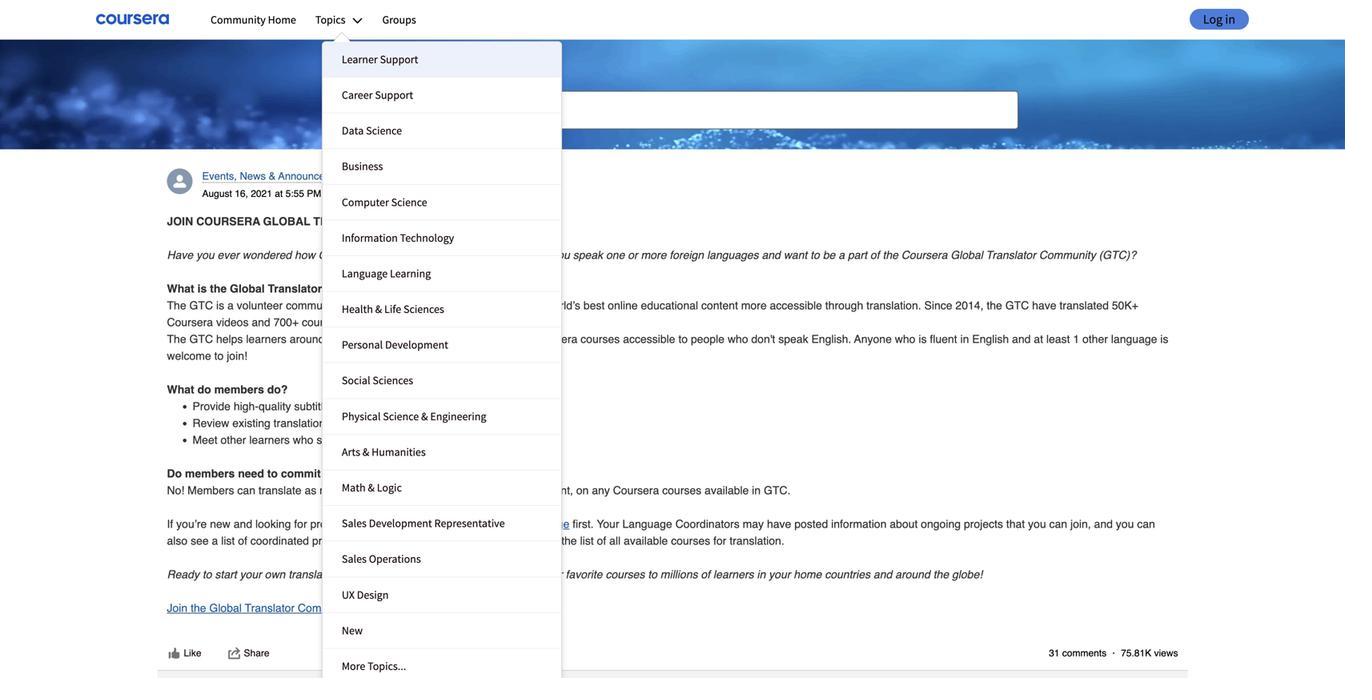 Task type: vqa. For each thing, say whether or not it's contained in the screenshot.
What do members do? Provide high-quality subtitle translations for Coursera course videos Review existing translations to ensure quality and accuracy Meet other learners who share passion about translation
yes



Task type: describe. For each thing, give the bounding box(es) containing it.
1 as from the left
[[305, 484, 316, 497]]

projects down 'if you're new and looking for projects to join, please check out the overview page'
[[312, 534, 351, 547]]

overview page link
[[495, 518, 569, 530]]

join, inside first. your language coordinators may have posted information about ongoing projects that you can join, and you can also see a list of coordinated projects at the bottom. the
[[1070, 518, 1091, 530]]

0 vertical spatial join
[[462, 568, 482, 581]]

the right part
[[883, 249, 898, 261]]

in left home
[[757, 568, 766, 581]]

the inside first. your language coordinators may have posted information about ongoing projects that you can join, and you can also see a list of coordinated projects at the bottom. the
[[367, 534, 383, 547]]

available inside do members need to commit to anything? no! members can translate as much or as little as they want, whenever they want, on any coursera courses available in gtc.
[[705, 484, 749, 497]]

comments
[[1062, 648, 1107, 659]]

us
[[485, 568, 497, 581]]

about inside first. your language coordinators may have posted information about ongoing projects that you can join, and you can also see a list of coordinated projects at the bottom. the
[[890, 518, 918, 530]]

into
[[344, 316, 362, 329]]

have
[[167, 249, 193, 261]]

you're
[[176, 518, 207, 530]]

help
[[472, 299, 493, 312]]

none field inside log in banner
[[327, 91, 1018, 129]]

have inside what is the global translator community? the gtc is a volunteer community of coursera learners who help make the world's best online educational content more accessible through translation. since 2014, the gtc have translated 50k+ coursera videos and 700+ courses into more than 60 languages. the gtc helps learners around the world transform their lives by making coursera courses accessible to people who don't speak english. anyone who is fluent in english and at least 1 other language is welcome to join!
[[1032, 299, 1056, 312]]

to left be
[[810, 249, 820, 261]]

sales for sales operations
[[342, 552, 367, 566]]

personal development link
[[323, 328, 561, 362]]

courses down community
[[302, 316, 341, 329]]

operations
[[369, 552, 421, 566]]

computer science link
[[323, 185, 561, 220]]

1 horizontal spatial quality
[[384, 417, 416, 429]]

by
[[477, 333, 489, 345]]

globe!
[[952, 568, 982, 581]]

community home link
[[211, 12, 296, 28]]

coursera down community?
[[356, 299, 402, 312]]

1
[[1073, 333, 1079, 345]]

don't
[[751, 333, 775, 345]]

of right part
[[870, 249, 880, 261]]

english
[[972, 333, 1009, 345]]

translator
[[313, 215, 389, 228]]

courses down coordinators
[[671, 534, 710, 547]]

support for career support
[[375, 88, 413, 102]]

& for health & life sciences
[[375, 302, 382, 316]]

learner support
[[342, 52, 418, 66]]

have you ever wondered how coursera's lecture subtitles are translated? do you speak one or more foreign languages and want to be a part of the coursera global translator community (gtc)?
[[167, 249, 1136, 261]]

sales for sales development representative
[[342, 516, 367, 530]]

to left the millions at the bottom of page
[[648, 568, 657, 581]]

to left the start
[[202, 568, 212, 581]]

science for physical
[[383, 409, 419, 423]]

science for computer
[[391, 195, 427, 209]]

coordinators
[[675, 518, 740, 530]]

courses down translate tab contains the list of all available courses for translation.
[[606, 568, 645, 581]]

please
[[389, 518, 422, 530]]

since
[[924, 299, 952, 312]]

overview
[[495, 518, 541, 530]]

members
[[187, 484, 234, 497]]

projects left that
[[964, 518, 1003, 530]]

sales operations
[[342, 552, 421, 566]]

translation inside what do members do? provide high-quality subtitle translations for coursera course videos review existing translations to ensure quality and accuracy meet other learners who share passion about translation
[[421, 433, 472, 446]]

videos inside what is the global translator community? the gtc is a volunteer community of coursera learners who help make the world's best online educational content more accessible through translation. since 2014, the gtc have translated 50k+ coursera videos and 700+ courses into more than 60 languages. the gtc helps learners around the world transform their lives by making coursera courses accessible to people who don't speak english. anyone who is fluent in english and at least 1 other language is welcome to join!
[[216, 316, 249, 329]]

translator inside what is the global translator community? the gtc is a volunteer community of coursera learners who help make the world's best online educational content more accessible through translation. since 2014, the gtc have translated 50k+ coursera videos and 700+ courses into more than 60 languages. the gtc helps learners around the world transform their lives by making coursera courses accessible to people who don't speak english. anyone who is fluent in english and at least 1 other language is welcome to join!
[[268, 282, 322, 295]]

of inside first. your language coordinators may have posted information about ongoing projects that you can join, and you can also see a list of coordinated projects at the bottom. the
[[238, 534, 247, 547]]

anything?
[[338, 467, 391, 480]]

coursera?
[[406, 568, 458, 581]]

lecture
[[375, 249, 409, 261]]

the down ready
[[191, 602, 206, 614]]

2 as from the left
[[363, 484, 375, 497]]

business
[[342, 159, 383, 173]]

1 horizontal spatial around
[[895, 568, 930, 581]]

1 vertical spatial translation
[[288, 568, 340, 581]]

career support
[[342, 88, 413, 102]]

to down 'math'
[[353, 518, 362, 530]]

3 your from the left
[[769, 568, 791, 581]]

2 list from the left
[[580, 534, 594, 547]]

share
[[317, 433, 345, 446]]

how
[[295, 249, 315, 261]]

information technology
[[342, 230, 454, 245]]

1 your from the left
[[240, 568, 262, 581]]

1 vertical spatial accessible
[[623, 333, 675, 345]]

2 horizontal spatial a
[[838, 249, 845, 261]]

learners down 700+
[[246, 333, 287, 345]]

check
[[425, 518, 454, 530]]

of left all
[[597, 534, 606, 547]]

topics button
[[315, 12, 363, 27]]

social sciences
[[342, 373, 413, 388]]

—
[[356, 170, 366, 182]]

the up "translate tab" link
[[476, 518, 492, 530]]

0 horizontal spatial for
[[294, 518, 307, 530]]

favorite
[[566, 568, 602, 581]]

tab
[[498, 534, 513, 547]]

0 horizontal spatial join
[[167, 602, 187, 614]]

2 your from the left
[[541, 568, 563, 581]]

at inside first. your language coordinators may have posted information about ongoing projects that you can join, and you can also see a list of coordinated projects at the bottom. the
[[354, 534, 364, 547]]

community?
[[325, 282, 394, 295]]

also
[[167, 534, 187, 547]]

sales development representative link
[[323, 506, 561, 541]]

or inside do members need to commit to anything? no! members can translate as much or as little as they want, whenever they want, on any coursera courses available in gtc.
[[350, 484, 360, 497]]

2 want, from the left
[[546, 484, 573, 497]]

coursera inside what do members do? provide high-quality subtitle translations for coursera course videos review existing translations to ensure quality and accuracy meet other learners who share passion about translation
[[409, 400, 455, 413]]

community
[[286, 299, 340, 312]]

physical
[[342, 409, 381, 423]]

the left globe!
[[933, 568, 949, 581]]

to up translate on the left of the page
[[267, 467, 278, 480]]

the down page on the bottom of page
[[561, 534, 577, 547]]

looking
[[255, 518, 291, 530]]

views
[[1154, 648, 1178, 659]]

topics...
[[368, 659, 406, 673]]

nora d link
[[369, 170, 402, 183]]

the left the "world"
[[328, 333, 343, 345]]

2014,
[[955, 299, 984, 312]]

who right anyone
[[895, 333, 915, 345]]

to left join!
[[214, 349, 224, 362]]

part
[[848, 249, 867, 261]]

community inside nora d, august 16, 2021 at 5:55 pm element
[[1039, 249, 1096, 261]]

volunteer
[[237, 299, 283, 312]]

the right the make at top
[[527, 299, 543, 312]]

language inside first. your language coordinators may have posted information about ongoing projects that you can join, and you can also see a list of coordinated projects at the bottom. the
[[622, 518, 672, 530]]

for for translate tab contains the list of all available courses for translation.
[[713, 534, 726, 547]]

translated?
[[476, 249, 531, 261]]

coursera up the since
[[901, 249, 947, 261]]

coursera
[[196, 215, 260, 228]]

1 vertical spatial the
[[167, 333, 186, 345]]

is right language
[[1160, 333, 1168, 345]]

share
[[244, 648, 269, 659]]

and inside what do members do? provide high-quality subtitle translations for coursera course videos review existing translations to ensure quality and accuracy meet other learners who share passion about translation
[[419, 417, 438, 429]]

0 horizontal spatial translation.
[[730, 534, 784, 547]]

world
[[346, 333, 373, 345]]

learner support link
[[323, 42, 561, 77]]

any
[[592, 484, 610, 497]]

english.
[[811, 333, 851, 345]]

first. your language coordinators may have posted information about ongoing projects that you can join, and you can also see a list of coordinated projects at the bottom. the
[[167, 518, 1155, 547]]

1 they from the left
[[416, 484, 437, 497]]

translate
[[448, 534, 495, 547]]

to inside what do members do? provide high-quality subtitle translations for coursera course videos review existing translations to ensure quality and accuracy meet other learners who share passion about translation
[[334, 417, 343, 429]]

coursera up welcome
[[167, 316, 213, 329]]

health
[[342, 302, 373, 316]]

log
[[1203, 11, 1223, 27]]

groups
[[382, 12, 416, 27]]

humanities
[[372, 445, 426, 459]]

16,
[[235, 188, 248, 199]]

videos inside what do members do? provide high-quality subtitle translations for coursera course videos review existing translations to ensure quality and accuracy meet other learners who share passion about translation
[[495, 400, 528, 413]]

about inside what do members do? provide high-quality subtitle translations for coursera course videos review existing translations to ensure quality and accuracy meet other learners who share passion about translation
[[389, 433, 417, 446]]

groups link
[[382, 12, 416, 28]]

contains
[[516, 534, 558, 547]]

community inside community home 'link'
[[211, 12, 266, 27]]

50k+
[[1112, 299, 1138, 312]]

projects down much
[[310, 518, 349, 530]]

more topics... link
[[323, 649, 561, 678]]

& inside physical science & engineering link
[[421, 409, 428, 423]]

foreign
[[670, 249, 704, 261]]

language learning link
[[323, 256, 561, 291]]

commit
[[281, 467, 321, 480]]

2 horizontal spatial can
[[1137, 518, 1155, 530]]

5:55
[[285, 188, 304, 199]]

for for what do members do? provide high-quality subtitle translations for coursera course videos review existing translations to ensure quality and accuracy meet other learners who share passion about translation
[[393, 400, 406, 413]]

at inside what is the global translator community? the gtc is a volunteer community of coursera learners who help make the world's best online educational content more accessible through translation. since 2014, the gtc have translated 50k+ coursera videos and 700+ courses into more than 60 languages. the gtc helps learners around the world transform their lives by making coursera courses accessible to people who don't speak english. anyone who is fluent in english and at least 1 other language is welcome to join!
[[1034, 333, 1043, 345]]

the down ever
[[210, 282, 227, 295]]

math & logic
[[342, 480, 402, 495]]

computer science
[[342, 195, 427, 209]]

global
[[263, 215, 310, 228]]

0 horizontal spatial translations
[[274, 417, 331, 429]]

2 vertical spatial global
[[209, 602, 242, 614]]

translate tab link
[[448, 534, 513, 547]]

announcements
[[278, 170, 353, 182]]

at inside events, news & announcements — nora d august 16, 2021 at 5:55 pm
[[275, 188, 283, 199]]

coursera inside do members need to commit to anything? no! members can translate as much or as little as they want, whenever they want, on any coursera courses available in gtc.
[[613, 484, 659, 497]]

0 vertical spatial do
[[534, 249, 549, 261]]

0 vertical spatial translations
[[333, 400, 390, 413]]

start
[[215, 568, 237, 581]]

like
[[184, 648, 201, 659]]



Task type: locate. For each thing, give the bounding box(es) containing it.
external user - nora d (customer) image
[[167, 168, 193, 194]]

august
[[202, 188, 232, 199]]

more left foreign
[[641, 249, 666, 261]]

1 vertical spatial around
[[895, 568, 930, 581]]

log in banner
[[0, 0, 1345, 678]]

0 vertical spatial a
[[838, 249, 845, 261]]

language
[[1111, 333, 1157, 345]]

need
[[238, 467, 264, 480]]

1 vertical spatial global
[[230, 282, 265, 295]]

0 horizontal spatial translation
[[288, 568, 340, 581]]

or
[[628, 249, 638, 261], [350, 484, 360, 497]]

do right translated?
[[534, 249, 549, 261]]

videos right course
[[495, 400, 528, 413]]

videos up helps
[[216, 316, 249, 329]]

translation.
[[866, 299, 921, 312], [730, 534, 784, 547]]

can inside do members need to commit to anything? no! members can translate as much or as little as they want, whenever they want, on any coursera courses available in gtc.
[[237, 484, 255, 497]]

1 list from the left
[[221, 534, 235, 547]]

career support link
[[323, 78, 561, 113]]

1 vertical spatial language
[[622, 518, 672, 530]]

science for data
[[366, 123, 402, 138]]

and
[[762, 249, 780, 261], [252, 316, 270, 329], [1012, 333, 1031, 345], [419, 417, 438, 429], [234, 518, 252, 530], [1094, 518, 1113, 530], [873, 568, 892, 581]]

1 horizontal spatial more
[[641, 249, 666, 261]]

members up high-
[[214, 383, 264, 396]]

science up community
[[391, 195, 427, 209]]

own
[[265, 568, 285, 581]]

what for what do members do? provide high-quality subtitle translations for coursera course videos review existing translations to ensure quality and accuracy meet other learners who share passion about translation
[[167, 383, 194, 396]]

learner
[[342, 52, 378, 66]]

2 sales from the top
[[342, 552, 367, 566]]

1 horizontal spatial other
[[1082, 333, 1108, 345]]

a right be
[[838, 249, 845, 261]]

0 vertical spatial videos
[[216, 316, 249, 329]]

and inside first. your language coordinators may have posted information about ongoing projects that you can join, and you can also see a list of coordinated projects at the bottom. the
[[1094, 518, 1113, 530]]

community left home
[[211, 12, 266, 27]]

support inside learner support link
[[380, 52, 418, 66]]

development down 60
[[385, 338, 448, 352]]

0 vertical spatial at
[[275, 188, 283, 199]]

best
[[583, 299, 605, 312]]

for up coordinated
[[294, 518, 307, 530]]

of left coordinated
[[238, 534, 247, 547]]

1 vertical spatial community
[[1039, 249, 1096, 261]]

global inside what is the global translator community? the gtc is a volunteer community of coursera learners who help make the world's best online educational content more accessible through translation. since 2014, the gtc have translated 50k+ coursera videos and 700+ courses into more than 60 languages. the gtc helps learners around the world transform their lives by making coursera courses accessible to people who don't speak english. anyone who is fluent in english and at least 1 other language is welcome to join!
[[230, 282, 265, 295]]

for inside what do members do? provide high-quality subtitle translations for coursera course videos review existing translations to ensure quality and accuracy meet other learners who share passion about translation
[[393, 400, 406, 413]]

& inside math & logic link
[[368, 480, 375, 495]]

personal development
[[342, 338, 448, 352]]

courses inside do members need to commit to anything? no! members can translate as much or as little as they want, whenever they want, on any coursera courses available in gtc.
[[662, 484, 701, 497]]

1 vertical spatial members
[[185, 467, 235, 480]]

gtc
[[189, 299, 213, 312], [1005, 299, 1029, 312], [189, 333, 213, 345]]

quality
[[259, 400, 291, 413], [384, 417, 416, 429]]

2 they from the left
[[522, 484, 543, 497]]

join, left please
[[365, 518, 386, 530]]

members inside do members need to commit to anything? no! members can translate as much or as little as they want, whenever they want, on any coursera courses available in gtc.
[[185, 467, 235, 480]]

what is the global translator community? the gtc is a volunteer community of coursera learners who help make the world's best online educational content more accessible through translation. since 2014, the gtc have translated 50k+ coursera videos and 700+ courses into more than 60 languages. the gtc helps learners around the world transform their lives by making coursera courses accessible to people who don't speak english. anyone who is fluent in english and at least 1 other language is welcome to join!
[[167, 282, 1168, 362]]

0 horizontal spatial they
[[416, 484, 437, 497]]

community!
[[298, 602, 358, 614]]

passion
[[348, 433, 386, 446]]

home
[[794, 568, 822, 581]]

& inside events, news & announcements — nora d august 16, 2021 at 5:55 pm
[[269, 170, 276, 182]]

1 horizontal spatial translations
[[333, 400, 390, 413]]

list down the first.
[[580, 534, 594, 547]]

sales
[[342, 516, 367, 530], [342, 552, 367, 566]]

is up helps
[[216, 299, 224, 312]]

sales development representative
[[342, 516, 505, 530]]

0 vertical spatial around
[[290, 333, 325, 345]]

0 horizontal spatial language
[[342, 266, 388, 281]]

to left people
[[678, 333, 688, 345]]

1 horizontal spatial translation
[[421, 433, 472, 446]]

2 vertical spatial more
[[365, 316, 391, 329]]

gtc.
[[764, 484, 791, 497]]

0 horizontal spatial a
[[212, 534, 218, 547]]

1 horizontal spatial speak
[[778, 333, 808, 345]]

learners down may
[[713, 568, 754, 581]]

0 horizontal spatial can
[[237, 484, 255, 497]]

page
[[544, 518, 569, 530]]

for down "social sciences"
[[393, 400, 406, 413]]

languages.
[[435, 316, 489, 329]]

sales down 'math'
[[342, 516, 367, 530]]

75.81k views
[[1121, 648, 1178, 659]]

than
[[394, 316, 416, 329]]

data
[[342, 123, 364, 138]]

global down the start
[[209, 602, 242, 614]]

languages
[[707, 249, 759, 261]]

2 horizontal spatial as
[[401, 484, 413, 497]]

1 vertical spatial translation.
[[730, 534, 784, 547]]

1 want, from the left
[[440, 484, 467, 497]]

events,
[[202, 170, 237, 182]]

1 vertical spatial more
[[741, 299, 767, 312]]

1 horizontal spatial about
[[890, 518, 918, 530]]

coursera right "any"
[[613, 484, 659, 497]]

in inside button
[[1225, 11, 1235, 27]]

1 vertical spatial videos
[[495, 400, 528, 413]]

home
[[268, 12, 296, 27]]

what inside what is the global translator community? the gtc is a volunteer community of coursera learners who help make the world's best online educational content more accessible through translation. since 2014, the gtc have translated 50k+ coursera videos and 700+ courses into more than 60 languages. the gtc helps learners around the world transform their lives by making coursera courses accessible to people who don't speak english. anyone who is fluent in english and at least 1 other language is welcome to join!
[[167, 282, 194, 295]]

support for learner support
[[380, 52, 418, 66]]

accuracy
[[441, 417, 486, 429]]

ux design link
[[323, 577, 561, 612]]

1 horizontal spatial community
[[1039, 249, 1096, 261]]

the up welcome
[[167, 333, 186, 345]]

1 vertical spatial available
[[624, 534, 668, 547]]

support inside career support link
[[375, 88, 413, 102]]

anyone
[[854, 333, 892, 345]]

1 horizontal spatial available
[[705, 484, 749, 497]]

existing
[[232, 417, 270, 429]]

learners down existing
[[249, 433, 290, 446]]

what down have
[[167, 282, 194, 295]]

text default image
[[168, 647, 181, 660]]

courses down best
[[581, 333, 620, 345]]

language inside log in banner
[[342, 266, 388, 281]]

2 vertical spatial science
[[383, 409, 419, 423]]

0 horizontal spatial around
[[290, 333, 325, 345]]

join the global translator community!
[[167, 602, 358, 614]]

have up least
[[1032, 299, 1056, 312]]

learners up 60
[[405, 299, 445, 312]]

to up much
[[324, 467, 334, 480]]

arts & humanities
[[342, 445, 426, 459]]

1 vertical spatial join
[[167, 602, 187, 614]]

0 horizontal spatial community
[[211, 12, 266, 27]]

support
[[380, 52, 418, 66], [375, 88, 413, 102]]

in left gtc.
[[752, 484, 761, 497]]

0 vertical spatial more
[[641, 249, 666, 261]]

sciences inside 'link'
[[403, 302, 444, 316]]

world's
[[546, 299, 580, 312]]

1 horizontal spatial want,
[[546, 484, 573, 497]]

accessible up don't
[[770, 299, 822, 312]]

1 horizontal spatial accessible
[[770, 299, 822, 312]]

1 horizontal spatial a
[[227, 299, 234, 312]]

ready to start your own translation journey with coursera? join us to bring your favorite courses to millions of learners in your home countries and around the globe!
[[167, 568, 989, 581]]

social
[[342, 373, 370, 388]]

1 what from the top
[[167, 282, 194, 295]]

1 horizontal spatial videos
[[495, 400, 528, 413]]

logic
[[377, 480, 402, 495]]

a inside first. your language coordinators may have posted information about ongoing projects that you can join, and you can also see a list of coordinated projects at the bottom. the
[[212, 534, 218, 547]]

as
[[305, 484, 316, 497], [363, 484, 375, 497], [401, 484, 413, 497]]

members up "members"
[[185, 467, 235, 480]]

do
[[197, 383, 211, 396]]

the inside first. your language coordinators may have posted information about ongoing projects that you can join, and you can also see a list of coordinated projects at the bottom. the
[[426, 534, 445, 547]]

courses up coordinators
[[662, 484, 701, 497]]

join the global translator community! link
[[167, 602, 358, 614]]

1 vertical spatial quality
[[384, 417, 416, 429]]

text default image
[[228, 647, 241, 660]]

0 vertical spatial global
[[951, 249, 983, 261]]

sciences right 'life'
[[403, 302, 444, 316]]

1 horizontal spatial join,
[[1070, 518, 1091, 530]]

translate
[[258, 484, 301, 497]]

& inside health & life sciences 'link'
[[375, 302, 382, 316]]

0 vertical spatial for
[[393, 400, 406, 413]]

or right 'one'
[[628, 249, 638, 261]]

quality up humanities
[[384, 417, 416, 429]]

pm
[[307, 188, 321, 199]]

1 sales from the top
[[342, 516, 367, 530]]

arts
[[342, 445, 360, 459]]

as down anything?
[[363, 484, 375, 497]]

around inside what is the global translator community? the gtc is a volunteer community of coursera learners who help make the world's best online educational content more accessible through translation. since 2014, the gtc have translated 50k+ coursera videos and 700+ courses into more than 60 languages. the gtc helps learners around the world transform their lives by making coursera courses accessible to people who don't speak english. anyone who is fluent in english and at least 1 other language is welcome to join!
[[290, 333, 325, 345]]

1 horizontal spatial do
[[534, 249, 549, 261]]

0 vertical spatial language
[[342, 266, 388, 281]]

in right log
[[1225, 11, 1235, 27]]

learning
[[390, 266, 431, 281]]

1 horizontal spatial at
[[354, 534, 364, 547]]

a inside what is the global translator community? the gtc is a volunteer community of coursera learners who help make the world's best online educational content more accessible through translation. since 2014, the gtc have translated 50k+ coursera videos and 700+ courses into more than 60 languages. the gtc helps learners around the world transform their lives by making coursera courses accessible to people who don't speak english. anyone who is fluent in english and at least 1 other language is welcome to join!
[[227, 299, 234, 312]]

who left the share
[[293, 433, 313, 446]]

projects
[[310, 518, 349, 530], [964, 518, 1003, 530], [312, 534, 351, 547]]

events, news & announcements — nora d august 16, 2021 at 5:55 pm
[[202, 170, 402, 199]]

coursera down the world's at the top of the page
[[531, 333, 577, 345]]

language up community?
[[342, 266, 388, 281]]

60
[[419, 316, 431, 329]]

language learning
[[342, 266, 431, 281]]

can
[[237, 484, 255, 497], [1049, 518, 1067, 530], [1137, 518, 1155, 530]]

1 vertical spatial other
[[221, 433, 246, 446]]

None field
[[327, 91, 1018, 129]]

sciences down personal development
[[373, 373, 413, 388]]

join coursera global translator community
[[167, 215, 462, 228]]

learners
[[405, 299, 445, 312], [246, 333, 287, 345], [249, 433, 290, 446], [713, 568, 754, 581]]

development for sales
[[369, 516, 432, 530]]

one
[[606, 249, 625, 261]]

science right data
[[366, 123, 402, 138]]

0 horizontal spatial as
[[305, 484, 316, 497]]

new
[[342, 623, 363, 638]]

0 horizontal spatial at
[[275, 188, 283, 199]]

want, left on
[[546, 484, 573, 497]]

1 horizontal spatial as
[[363, 484, 375, 497]]

0 horizontal spatial or
[[350, 484, 360, 497]]

Search for help text field
[[327, 91, 1018, 129]]

their
[[427, 333, 449, 345]]

0 vertical spatial translator
[[986, 249, 1036, 261]]

is left "fluent" at the right of page
[[919, 333, 927, 345]]

is up welcome
[[197, 282, 207, 295]]

0 horizontal spatial quality
[[259, 400, 291, 413]]

translations
[[333, 400, 390, 413], [274, 417, 331, 429]]

review
[[193, 417, 229, 429]]

more right the 'content'
[[741, 299, 767, 312]]

the right 2014,
[[987, 299, 1002, 312]]

what for what is the global translator community? the gtc is a volunteer community of coursera learners who help make the world's best online educational content more accessible through translation. since 2014, the gtc have translated 50k+ coursera videos and 700+ courses into more than 60 languages. the gtc helps learners around the world transform their lives by making coursera courses accessible to people who don't speak english. anyone who is fluent in english and at least 1 other language is welcome to join!
[[167, 282, 194, 295]]

of up "into"
[[343, 299, 353, 312]]

& for math & logic
[[368, 480, 375, 495]]

1 vertical spatial science
[[391, 195, 427, 209]]

of right the millions at the bottom of page
[[701, 568, 710, 581]]

have inside first. your language coordinators may have posted information about ongoing projects that you can join, and you can also see a list of coordinated projects at the bottom. the
[[767, 518, 791, 530]]

make
[[496, 299, 524, 312]]

0 vertical spatial or
[[628, 249, 638, 261]]

business link
[[323, 149, 561, 184]]

making
[[492, 333, 528, 345]]

1 vertical spatial for
[[294, 518, 307, 530]]

0 vertical spatial about
[[389, 433, 417, 446]]

1 vertical spatial support
[[375, 88, 413, 102]]

0 vertical spatial what
[[167, 282, 194, 295]]

they up sales development representative
[[416, 484, 437, 497]]

2 join, from the left
[[1070, 518, 1091, 530]]

0 vertical spatial speak
[[573, 249, 603, 261]]

speak
[[573, 249, 603, 261], [778, 333, 808, 345]]

other inside what do members do? provide high-quality subtitle translations for coursera course videos review existing translations to ensure quality and accuracy meet other learners who share passion about translation
[[221, 433, 246, 446]]

nora d, august 16, 2021 at 5:55 pm element
[[157, 159, 1188, 670]]

join down ready
[[167, 602, 187, 614]]

1 vertical spatial translator
[[268, 282, 322, 295]]

your left 'own'
[[240, 568, 262, 581]]

the down 'if you're new and looking for projects to join, please check out the overview page'
[[367, 534, 383, 547]]

events, news & announcements link
[[202, 170, 353, 183]]

sales operations link
[[323, 542, 561, 577]]

meet
[[193, 433, 217, 446]]

what left do
[[167, 383, 194, 396]]

other inside what is the global translator community? the gtc is a volunteer community of coursera learners who help make the world's best online educational content more accessible through translation. since 2014, the gtc have translated 50k+ coursera videos and 700+ courses into more than 60 languages. the gtc helps learners around the world transform their lives by making coursera courses accessible to people who don't speak english. anyone who is fluent in english and at least 1 other language is welcome to join!
[[1082, 333, 1108, 345]]

0 horizontal spatial available
[[624, 534, 668, 547]]

much
[[320, 484, 347, 497]]

have right may
[[767, 518, 791, 530]]

1 join, from the left
[[365, 518, 386, 530]]

0 vertical spatial the
[[167, 299, 186, 312]]

translation up community!
[[288, 568, 340, 581]]

ux
[[342, 587, 355, 602]]

& left engineering
[[421, 409, 428, 423]]

& left 'life'
[[375, 302, 382, 316]]

physical science & engineering link
[[323, 399, 561, 434]]

community
[[211, 12, 266, 27], [1039, 249, 1096, 261]]

global up volunteer
[[230, 282, 265, 295]]

who up languages.
[[448, 299, 469, 312]]

as down the 'commit' at the left bottom of page
[[305, 484, 316, 497]]

0 vertical spatial translation.
[[866, 299, 921, 312]]

0 horizontal spatial speak
[[573, 249, 603, 261]]

the
[[167, 299, 186, 312], [167, 333, 186, 345], [426, 534, 445, 547]]

want, up sales development representative link
[[440, 484, 467, 497]]

0 horizontal spatial do
[[167, 467, 182, 480]]

available right all
[[624, 534, 668, 547]]

1 vertical spatial about
[[890, 518, 918, 530]]

quality down do? on the left bottom
[[259, 400, 291, 413]]

1 horizontal spatial or
[[628, 249, 638, 261]]

& inside "arts & humanities" link
[[362, 445, 369, 459]]

who inside what do members do? provide high-quality subtitle translations for coursera course videos review existing translations to ensure quality and accuracy meet other learners who share passion about translation
[[293, 433, 313, 446]]

d
[[395, 170, 402, 182]]

2 vertical spatial for
[[713, 534, 726, 547]]

at down 'if you're new and looking for projects to join, please check out the overview page'
[[354, 534, 364, 547]]

2 horizontal spatial more
[[741, 299, 767, 312]]

1 vertical spatial or
[[350, 484, 360, 497]]

other down existing
[[221, 433, 246, 446]]

2 what from the top
[[167, 383, 194, 396]]

0 horizontal spatial about
[[389, 433, 417, 446]]

do inside do members need to commit to anything? no! members can translate as much or as little as they want, whenever they want, on any coursera courses available in gtc.
[[167, 467, 182, 480]]

list inside first. your language coordinators may have posted information about ongoing projects that you can join, and you can also see a list of coordinated projects at the bottom. the
[[221, 534, 235, 547]]

of
[[870, 249, 880, 261], [343, 299, 353, 312], [238, 534, 247, 547], [597, 534, 606, 547], [701, 568, 710, 581]]

0 vertical spatial translation
[[421, 433, 472, 446]]

be
[[823, 249, 835, 261]]

translation. inside what is the global translator community? the gtc is a volunteer community of coursera learners who help make the world's best online educational content more accessible through translation. since 2014, the gtc have translated 50k+ coursera videos and 700+ courses into more than 60 languages. the gtc helps learners around the world transform their lives by making coursera courses accessible to people who don't speak english. anyone who is fluent in english and at least 1 other language is welcome to join!
[[866, 299, 921, 312]]

1 vertical spatial what
[[167, 383, 194, 396]]

members inside what do members do? provide high-quality subtitle translations for coursera course videos review existing translations to ensure quality and accuracy meet other learners who share passion about translation
[[214, 383, 264, 396]]

at left least
[[1034, 333, 1043, 345]]

if
[[167, 518, 173, 530]]

of inside what is the global translator community? the gtc is a volunteer community of coursera learners who help make the world's best online educational content more accessible through translation. since 2014, the gtc have translated 50k+ coursera videos and 700+ courses into more than 60 languages. the gtc helps learners around the world transform their lives by making coursera courses accessible to people who don't speak english. anyone who is fluent in english and at least 1 other language is welcome to join!
[[343, 299, 353, 312]]

for down coordinators
[[713, 534, 726, 547]]

want
[[784, 249, 807, 261]]

global
[[951, 249, 983, 261], [230, 282, 265, 295], [209, 602, 242, 614]]

in inside what is the global translator community? the gtc is a volunteer community of coursera learners who help make the world's best online educational content more accessible through translation. since 2014, the gtc have translated 50k+ coursera videos and 700+ courses into more than 60 languages. the gtc helps learners around the world transform their lives by making coursera courses accessible to people who don't speak english. anyone who is fluent in english and at least 1 other language is welcome to join!
[[960, 333, 969, 345]]

ongoing
[[921, 518, 961, 530]]

career
[[342, 88, 373, 102]]

(gtc)?
[[1099, 249, 1136, 261]]

0 vertical spatial sales
[[342, 516, 367, 530]]

1 vertical spatial sciences
[[373, 373, 413, 388]]

0 vertical spatial quality
[[259, 400, 291, 413]]

translation. down may
[[730, 534, 784, 547]]

little
[[378, 484, 398, 497]]

more
[[641, 249, 666, 261], [741, 299, 767, 312], [365, 316, 391, 329]]

learners inside what do members do? provide high-quality subtitle translations for coursera course videos review existing translations to ensure quality and accuracy meet other learners who share passion about translation
[[249, 433, 290, 446]]

1 horizontal spatial language
[[622, 518, 672, 530]]

to right the us
[[500, 568, 510, 581]]

coordinated
[[250, 534, 309, 547]]

who left don't
[[728, 333, 748, 345]]

0 horizontal spatial videos
[[216, 316, 249, 329]]

about left ongoing
[[890, 518, 918, 530]]

in right "fluent" at the right of page
[[960, 333, 969, 345]]

1 vertical spatial speak
[[778, 333, 808, 345]]

science up humanities
[[383, 409, 419, 423]]

0 vertical spatial have
[[1032, 299, 1056, 312]]

is
[[197, 282, 207, 295], [216, 299, 224, 312], [919, 333, 927, 345], [1160, 333, 1168, 345]]

community left (gtc)?
[[1039, 249, 1096, 261]]

1 vertical spatial a
[[227, 299, 234, 312]]

global up 2014,
[[951, 249, 983, 261]]

list down new
[[221, 534, 235, 547]]

that
[[1006, 518, 1025, 530]]

2 vertical spatial translator
[[245, 602, 295, 614]]

& for arts & humanities
[[362, 445, 369, 459]]

development for personal
[[385, 338, 448, 352]]

0 horizontal spatial have
[[767, 518, 791, 530]]

language up translate tab contains the list of all available courses for translation.
[[622, 518, 672, 530]]

speak inside what is the global translator community? the gtc is a volunteer community of coursera learners who help make the world's best online educational content more accessible through translation. since 2014, the gtc have translated 50k+ coursera videos and 700+ courses into more than 60 languages. the gtc helps learners around the world transform their lives by making coursera courses accessible to people who don't speak english. anyone who is fluent in english and at least 1 other language is welcome to join!
[[778, 333, 808, 345]]

translation down accuracy
[[421, 433, 472, 446]]

1 vertical spatial development
[[369, 516, 432, 530]]

new
[[210, 518, 230, 530]]

0 vertical spatial development
[[385, 338, 448, 352]]

0 vertical spatial accessible
[[770, 299, 822, 312]]

31 comments status
[[1049, 646, 1121, 660]]

do up no!
[[167, 467, 182, 480]]

1 vertical spatial have
[[767, 518, 791, 530]]

in inside do members need to commit to anything? no! members can translate as much or as little as they want, whenever they want, on any coursera courses available in gtc.
[[752, 484, 761, 497]]

translation. up anyone
[[866, 299, 921, 312]]

0 horizontal spatial join,
[[365, 518, 386, 530]]

1 horizontal spatial can
[[1049, 518, 1067, 530]]

1 vertical spatial sales
[[342, 552, 367, 566]]

3 as from the left
[[401, 484, 413, 497]]

high-
[[234, 400, 259, 413]]

support down groups link
[[380, 52, 418, 66]]

to
[[810, 249, 820, 261], [678, 333, 688, 345], [214, 349, 224, 362], [334, 417, 343, 429], [267, 467, 278, 480], [324, 467, 334, 480], [353, 518, 362, 530], [202, 568, 212, 581], [500, 568, 510, 581], [648, 568, 657, 581]]

what inside what do members do? provide high-quality subtitle translations for coursera course videos review existing translations to ensure quality and accuracy meet other learners who share passion about translation
[[167, 383, 194, 396]]



